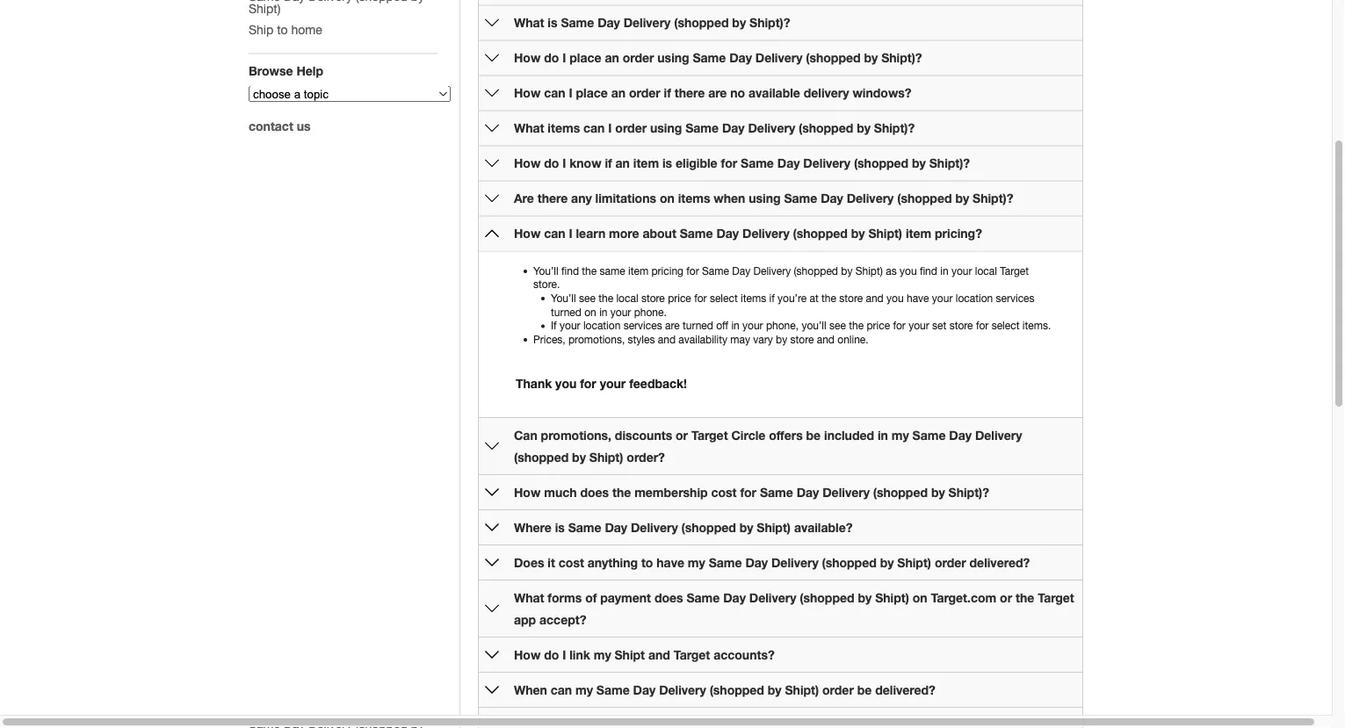 Task type: describe. For each thing, give the bounding box(es) containing it.
shipt) inside can promotions, discounts or target circle offers be included in my same day delivery (shopped by shipt) order?
[[589, 450, 623, 465]]

is for where
[[555, 521, 565, 535]]

place for can
[[576, 86, 608, 101]]

target inside you'll find the same item pricing for same day delivery (shopped by shipt) as you find in your local target store. you'll see the local store price for select items if you're at the store and you have your location services turned on in your phone. if your location services are turned off in your phone, you'll see the price for your set store for select items. prices, promotions, styles and availability may vary by store and online.
[[1000, 265, 1029, 277]]

contact us
[[249, 119, 311, 134]]

0 horizontal spatial location
[[583, 320, 621, 332]]

if inside you'll find the same item pricing for same day delivery (shopped by shipt) as you find in your local target store. you'll see the local store price for select items if you're at the store and you have your location services turned on in your phone. if your location services are turned off in your phone, you'll see the price for your set store for select items. prices, promotions, styles and availability may vary by store and online.
[[769, 292, 775, 305]]

accept?
[[540, 613, 586, 627]]

included
[[824, 428, 874, 443]]

what items can i order using same day delivery (shopped by shipt)? link
[[514, 121, 915, 136]]

(shopped inside "same day delivery (shopped by shipt) ship to home"
[[356, 0, 407, 4]]

the down order?
[[612, 486, 631, 500]]

more
[[609, 227, 639, 241]]

your left phone.
[[611, 306, 631, 318]]

for down can promotions, discounts or target circle offers be included in my same day delivery (shopped by shipt) order? "link"
[[740, 486, 757, 500]]

phone,
[[766, 320, 799, 332]]

circle arrow e image for how do i link my shipt and target accounts?
[[485, 649, 499, 663]]

is for what
[[548, 16, 558, 30]]

on inside you'll find the same item pricing for same day delivery (shopped by shipt) as you find in your local target store. you'll see the local store price for select items if you're at the store and you have your location services turned on in your phone. if your location services are turned off in your phone, you'll see the price for your set store for select items. prices, promotions, styles and availability may vary by store and online.
[[585, 306, 596, 318]]

offers
[[769, 428, 803, 443]]

it
[[548, 556, 555, 570]]

2 vertical spatial an
[[616, 156, 630, 171]]

thank you for your feedback!
[[516, 376, 687, 391]]

1 horizontal spatial services
[[996, 292, 1035, 305]]

accounts?
[[714, 648, 775, 663]]

1 horizontal spatial items
[[678, 192, 710, 206]]

promotions, inside you'll find the same item pricing for same day delivery (shopped by shipt) as you find in your local target store. you'll see the local store price for select items if you're at the store and you have your location services turned on in your phone. if your location services are turned off in your phone, you'll see the price for your set store for select items. prices, promotions, styles and availability may vary by store and online.
[[569, 333, 625, 346]]

are inside you'll find the same item pricing for same day delivery (shopped by shipt) as you find in your local target store. you'll see the local store price for select items if you're at the store and you have your location services turned on in your phone. if your location services are turned off in your phone, you'll see the price for your set store for select items. prices, promotions, styles and availability may vary by store and online.
[[665, 320, 680, 332]]

for right the pricing
[[686, 265, 699, 277]]

where is same day delivery (shopped by shipt) available? link
[[514, 521, 853, 535]]

1 find from the left
[[561, 265, 579, 277]]

how much does the membership cost for same day delivery (shopped by shipt)? link
[[514, 486, 989, 500]]

1 vertical spatial see
[[829, 320, 846, 332]]

target.com
[[931, 591, 997, 605]]

may
[[730, 333, 750, 346]]

phone.
[[634, 306, 667, 318]]

(shopped inside what forms of payment does same day delivery (shopped by shipt) on target.com or the target app accept?
[[800, 591, 855, 605]]

does
[[514, 556, 544, 570]]

can promotions, discounts or target circle offers be included in my same day delivery (shopped by shipt) order? link
[[514, 428, 1022, 465]]

place for do
[[570, 51, 601, 65]]

you're
[[778, 292, 807, 305]]

circle arrow e image for are there any limitations on items when using same day delivery (shopped by shipt)?
[[485, 192, 499, 206]]

shipt) inside you'll find the same item pricing for same day delivery (shopped by shipt) as you find in your local target store. you'll see the local store price for select items if you're at the store and you have your location services turned on in your phone. if your location services are turned off in your phone, you'll see the price for your set store for select items. prices, promotions, styles and availability may vary by store and online.
[[856, 265, 883, 277]]

0 vertical spatial cost
[[711, 486, 737, 500]]

my down where is same day delivery (shopped by shipt) available?
[[688, 556, 705, 570]]

available
[[749, 86, 800, 101]]

store right at
[[839, 292, 863, 305]]

payment
[[600, 591, 651, 605]]

the left same
[[582, 265, 597, 277]]

circle arrow e image for when can my same day delivery (shopped by shipt) order be delivered?
[[485, 684, 499, 698]]

store.
[[533, 279, 560, 291]]

app
[[514, 613, 536, 627]]

1 vertical spatial turned
[[683, 320, 713, 332]]

are there any limitations on items when using same day delivery (shopped by shipt)?
[[514, 192, 1014, 206]]

i for for
[[563, 156, 566, 171]]

browse help
[[249, 64, 323, 78]]

1 vertical spatial if
[[605, 156, 612, 171]]

your down pricing?
[[952, 265, 972, 277]]

shipt) down what forms of payment does same day delivery (shopped by shipt) on target.com or the target app accept? link
[[785, 683, 819, 698]]

to inside "same day delivery (shopped by shipt) ship to home"
[[277, 22, 288, 37]]

1 vertical spatial cost
[[559, 556, 584, 570]]

how do i link my shipt and target accounts?
[[514, 648, 775, 663]]

1 vertical spatial you'll
[[551, 292, 576, 305]]

target inside can promotions, discounts or target circle offers be included in my same day delivery (shopped by shipt) order?
[[691, 428, 728, 443]]

if
[[551, 320, 557, 332]]

what is same day delivery (shopped by shipt)?
[[514, 16, 790, 30]]

limitations
[[595, 192, 656, 206]]

0 vertical spatial you
[[900, 265, 917, 277]]

when
[[714, 192, 745, 206]]

when
[[514, 683, 547, 698]]

day inside you'll find the same item pricing for same day delivery (shopped by shipt) as you find in your local target store. you'll see the local store price for select items if you're at the store and you have your location services turned on in your phone. if your location services are turned off in your phone, you'll see the price for your set store for select items. prices, promotions, styles and availability may vary by store and online.
[[732, 265, 751, 277]]

and up online.
[[866, 292, 884, 305]]

do for know
[[544, 156, 559, 171]]

1 vertical spatial services
[[624, 320, 662, 332]]

what for what items can i order using same day delivery (shopped by shipt)?
[[514, 121, 544, 136]]

when can my same day delivery (shopped by shipt) order be delivered? link
[[514, 683, 936, 698]]

any
[[571, 192, 592, 206]]

0 vertical spatial turned
[[551, 306, 582, 318]]

delivery inside what forms of payment does same day delivery (shopped by shipt) on target.com or the target app accept?
[[749, 591, 796, 605]]

feedback!
[[629, 376, 687, 391]]

same
[[600, 265, 625, 277]]

how can i learn more about same day delivery (shopped by shipt) item pricing? link
[[514, 227, 982, 241]]

items inside you'll find the same item pricing for same day delivery (shopped by shipt) as you find in your local target store. you'll see the local store price for select items if you're at the store and you have your location services turned on in your phone. if your location services are turned off in your phone, you'll see the price for your set store for select items. prices, promotions, styles and availability may vary by store and online.
[[741, 292, 766, 305]]

on inside what forms of payment does same day delivery (shopped by shipt) on target.com or the target app accept?
[[913, 591, 927, 605]]

shipt
[[615, 648, 645, 663]]

for right eligible
[[721, 156, 737, 171]]

can
[[514, 428, 538, 443]]

in right off
[[731, 320, 740, 332]]

can promotions, discounts or target circle offers be included in my same day delivery (shopped by shipt) order?
[[514, 428, 1022, 465]]

i for (shopped
[[569, 227, 573, 241]]

how do i link my shipt and target accounts? link
[[514, 648, 775, 663]]

navigation containing same day delivery (shopped by shipt)
[[249, 0, 451, 300]]

how can i place an order if there are no available delivery windows? link
[[514, 86, 912, 101]]

help
[[297, 64, 323, 78]]

same inside you'll find the same item pricing for same day delivery (shopped by shipt) as you find in your local target store. you'll see the local store price for select items if you're at the store and you have your location services turned on in your phone. if your location services are turned off in your phone, you'll see the price for your set store for select items. prices, promotions, styles and availability may vary by store and online.
[[702, 265, 729, 277]]

ship
[[249, 22, 274, 37]]

delivery inside you'll find the same item pricing for same day delivery (shopped by shipt) as you find in your local target store. you'll see the local store price for select items if you're at the store and you have your location services turned on in your phone. if your location services are turned off in your phone, you'll see the price for your set store for select items. prices, promotions, styles and availability may vary by store and online.
[[753, 265, 791, 277]]

items.
[[1023, 320, 1051, 332]]

prices,
[[533, 333, 566, 346]]

off
[[716, 320, 728, 332]]

us
[[297, 119, 311, 134]]

by inside can promotions, discounts or target circle offers be included in my same day delivery (shopped by shipt) order?
[[572, 450, 586, 465]]

what forms of payment does same day delivery (shopped by shipt) on target.com or the target app accept? link
[[514, 591, 1074, 627]]

or inside can promotions, discounts or target circle offers be included in my same day delivery (shopped by shipt) order?
[[676, 428, 688, 443]]

the inside what forms of payment does same day delivery (shopped by shipt) on target.com or the target app accept?
[[1016, 591, 1034, 605]]

windows?
[[853, 86, 912, 101]]

the down same
[[599, 292, 613, 305]]

how for how do i place an order using same day delivery (shopped by shipt)?
[[514, 51, 541, 65]]

1 vertical spatial price
[[867, 320, 890, 332]]

when can my same day delivery (shopped by shipt) order be delivered?
[[514, 683, 936, 698]]

are
[[514, 192, 534, 206]]

how for how do i know if an item is eligible for same day delivery (shopped by shipt)?
[[514, 156, 541, 171]]

contact us link
[[249, 119, 311, 134]]

0 horizontal spatial have
[[657, 556, 684, 570]]

about
[[643, 227, 676, 241]]

1 horizontal spatial local
[[975, 265, 997, 277]]

order?
[[627, 450, 665, 465]]

your left set
[[909, 320, 929, 332]]

what is same day delivery (shopped by shipt)? link
[[514, 16, 790, 30]]

1 horizontal spatial if
[[664, 86, 671, 101]]

shipt) up as
[[868, 227, 902, 241]]

what for what forms of payment does same day delivery (shopped by shipt) on target.com or the target app accept?
[[514, 591, 544, 605]]

how much does the membership cost for same day delivery (shopped by shipt)?
[[514, 486, 989, 500]]

online.
[[838, 333, 869, 346]]

in down same
[[599, 306, 608, 318]]

0 vertical spatial select
[[710, 292, 738, 305]]

1 vertical spatial local
[[616, 292, 638, 305]]

0 vertical spatial you'll
[[533, 265, 559, 277]]

store up phone.
[[641, 292, 665, 305]]

1 horizontal spatial select
[[992, 320, 1020, 332]]

1 horizontal spatial delivered?
[[970, 556, 1030, 570]]

you'll
[[802, 320, 827, 332]]

how do i place an order using same day delivery (shopped by shipt)?
[[514, 51, 922, 65]]

how can i learn more about same day delivery (shopped by shipt) item pricing?
[[514, 227, 982, 241]]

ship to home link
[[249, 22, 322, 37]]

shipt) up does it cost anything to have my same day delivery (shopped by shipt) order delivered? link
[[757, 521, 791, 535]]

how can i place an order if there are no available delivery windows?
[[514, 86, 912, 101]]

thank
[[516, 376, 552, 391]]

how for how can i place an order if there are no available delivery windows?
[[514, 86, 541, 101]]

discounts
[[615, 428, 672, 443]]

can for same
[[551, 683, 572, 698]]

circle arrow e image for where is same day delivery (shopped by shipt) available?
[[485, 521, 499, 535]]

2 find from the left
[[920, 265, 937, 277]]

how for how much does the membership cost for same day delivery (shopped by shipt)?
[[514, 486, 541, 500]]

what items can i order using same day delivery (shopped by shipt)?
[[514, 121, 915, 136]]

pricing
[[652, 265, 684, 277]]

delivery
[[804, 86, 849, 101]]



Task type: vqa. For each thing, say whether or not it's contained in the screenshot.
Cleaning Supplies/Household Essentials
no



Task type: locate. For each thing, give the bounding box(es) containing it.
circle
[[731, 428, 766, 443]]

what for what is same day delivery (shopped by shipt)?
[[514, 16, 544, 30]]

forms
[[548, 591, 582, 605]]

and right shipt
[[648, 648, 670, 663]]

much
[[544, 486, 577, 500]]

1 vertical spatial location
[[583, 320, 621, 332]]

where
[[514, 521, 552, 535]]

day inside can promotions, discounts or target circle offers be included in my same day delivery (shopped by shipt) order?
[[949, 428, 972, 443]]

my inside can promotions, discounts or target circle offers be included in my same day delivery (shopped by shipt) order?
[[892, 428, 909, 443]]

2 horizontal spatial items
[[741, 292, 766, 305]]

does it cost anything to have my same day delivery (shopped by shipt) order delivered? link
[[514, 556, 1030, 570]]

know
[[570, 156, 601, 171]]

1 horizontal spatial to
[[641, 556, 653, 570]]

place up know at top left
[[576, 86, 608, 101]]

1 vertical spatial delivered?
[[875, 683, 936, 698]]

2 vertical spatial items
[[741, 292, 766, 305]]

place down what is same day delivery (shopped by shipt)? link
[[570, 51, 601, 65]]

my right included
[[892, 428, 909, 443]]

i
[[563, 51, 566, 65], [569, 86, 573, 101], [608, 121, 612, 136], [563, 156, 566, 171], [569, 227, 573, 241], [563, 648, 566, 663]]

you'll down store.
[[551, 292, 576, 305]]

same day delivery (shopped by shipt) ship to home
[[249, 0, 424, 37]]

my
[[892, 428, 909, 443], [688, 556, 705, 570], [594, 648, 611, 663], [576, 683, 593, 698]]

or right target.com
[[1000, 591, 1012, 605]]

available?
[[794, 521, 853, 535]]

2 do from the top
[[544, 156, 559, 171]]

is
[[548, 16, 558, 30], [662, 156, 672, 171], [555, 521, 565, 535]]

0 vertical spatial using
[[658, 51, 689, 65]]

items left the you're
[[741, 292, 766, 305]]

availability
[[679, 333, 727, 346]]

target inside what forms of payment does same day delivery (shopped by shipt) on target.com or the target app accept?
[[1038, 591, 1074, 605]]

2 vertical spatial on
[[913, 591, 927, 605]]

my down link
[[576, 683, 593, 698]]

3 circle arrow e image from the top
[[485, 87, 499, 101]]

items up know at top left
[[548, 121, 580, 136]]

no
[[730, 86, 745, 101]]

delivery
[[309, 0, 352, 4], [624, 16, 671, 30], [755, 51, 803, 65], [748, 121, 795, 136], [803, 156, 851, 171], [847, 192, 894, 206], [742, 227, 790, 241], [753, 265, 791, 277], [975, 428, 1022, 443], [823, 486, 870, 500], [631, 521, 678, 535], [771, 556, 819, 570], [749, 591, 796, 605], [659, 683, 706, 698]]

0 vertical spatial have
[[907, 292, 929, 305]]

anything
[[588, 556, 638, 570]]

are left the no on the top of the page
[[708, 86, 727, 101]]

1 vertical spatial on
[[585, 306, 596, 318]]

you'll up store.
[[533, 265, 559, 277]]

delivery inside can promotions, discounts or target circle offers be included in my same day delivery (shopped by shipt) order?
[[975, 428, 1022, 443]]

1 vertical spatial promotions,
[[541, 428, 612, 443]]

0 vertical spatial see
[[579, 292, 596, 305]]

at
[[810, 292, 819, 305]]

2 what from the top
[[514, 121, 544, 136]]

0 horizontal spatial are
[[665, 320, 680, 332]]

3 do from the top
[[544, 648, 559, 663]]

are there any limitations on items when using same day delivery (shopped by shipt)? link
[[514, 192, 1014, 206]]

order
[[623, 51, 654, 65], [629, 86, 660, 101], [615, 121, 647, 136], [935, 556, 966, 570], [822, 683, 854, 698]]

and right styles
[[658, 333, 676, 346]]

does
[[580, 486, 609, 500], [655, 591, 683, 605]]

local down pricing?
[[975, 265, 997, 277]]

your left feedback!
[[600, 376, 626, 391]]

1 horizontal spatial be
[[857, 683, 872, 698]]

circle arrow e image for how much does the membership cost for same day delivery (shopped by shipt)?
[[485, 486, 499, 500]]

by inside what forms of payment does same day delivery (shopped by shipt) on target.com or the target app accept?
[[858, 591, 872, 605]]

1 horizontal spatial price
[[867, 320, 890, 332]]

0 vertical spatial does
[[580, 486, 609, 500]]

1 vertical spatial items
[[678, 192, 710, 206]]

the right target.com
[[1016, 591, 1034, 605]]

1 circle arrow e image from the top
[[485, 16, 499, 30]]

1 vertical spatial have
[[657, 556, 684, 570]]

location down pricing?
[[956, 292, 993, 305]]

what
[[514, 16, 544, 30], [514, 121, 544, 136], [514, 591, 544, 605]]

an
[[605, 51, 619, 65], [611, 86, 626, 101], [616, 156, 630, 171]]

circle arrow e image for how do i place an order using same day delivery (shopped by shipt)?
[[485, 51, 499, 65]]

1 do from the top
[[544, 51, 559, 65]]

item inside you'll find the same item pricing for same day delivery (shopped by shipt) as you find in your local target store. you'll see the local store price for select items if you're at the store and you have your location services turned on in your phone. if your location services are turned off in your phone, you'll see the price for your set store for select items. prices, promotions, styles and availability may vary by store and online.
[[628, 265, 649, 277]]

what forms of payment does same day delivery (shopped by shipt) on target.com or the target app accept?
[[514, 591, 1074, 627]]

2 vertical spatial item
[[628, 265, 649, 277]]

2 circle arrow e image from the top
[[485, 51, 499, 65]]

cost right it
[[559, 556, 584, 570]]

link
[[570, 648, 590, 663]]

pricing?
[[935, 227, 982, 241]]

my right link
[[594, 648, 611, 663]]

6 circle arrow e image from the top
[[485, 556, 499, 570]]

item right same
[[628, 265, 649, 277]]

5 circle arrow e image from the top
[[485, 440, 499, 454]]

1 horizontal spatial see
[[829, 320, 846, 332]]

0 horizontal spatial cost
[[559, 556, 584, 570]]

shipt) up the ship
[[249, 1, 281, 16]]

local up phone.
[[616, 292, 638, 305]]

circle arrow e image
[[485, 16, 499, 30], [485, 51, 499, 65], [485, 87, 499, 101], [485, 122, 499, 136], [485, 440, 499, 454], [485, 556, 499, 570], [485, 602, 499, 616]]

and
[[866, 292, 884, 305], [658, 333, 676, 346], [817, 333, 835, 346], [648, 648, 670, 663]]

be inside can promotions, discounts or target circle offers be included in my same day delivery (shopped by shipt) order?
[[806, 428, 821, 443]]

you right as
[[900, 265, 917, 277]]

0 vertical spatial is
[[548, 16, 558, 30]]

you
[[900, 265, 917, 277], [887, 292, 904, 305], [555, 376, 577, 391]]

1 horizontal spatial there
[[675, 86, 705, 101]]

1 horizontal spatial find
[[920, 265, 937, 277]]

turned up if
[[551, 306, 582, 318]]

5 how from the top
[[514, 486, 541, 500]]

promotions, up thank you for your feedback!
[[569, 333, 625, 346]]

1 how from the top
[[514, 51, 541, 65]]

turned up availability
[[683, 320, 713, 332]]

1 vertical spatial an
[[611, 86, 626, 101]]

0 vertical spatial to
[[277, 22, 288, 37]]

in inside can promotions, discounts or target circle offers be included in my same day delivery (shopped by shipt) order?
[[878, 428, 888, 443]]

0 vertical spatial if
[[664, 86, 671, 101]]

circle arrow e image for how do i know if an item is eligible for same day delivery (shopped by shipt)?
[[485, 157, 499, 171]]

2 vertical spatial using
[[749, 192, 781, 206]]

0 horizontal spatial items
[[548, 121, 580, 136]]

1 vertical spatial place
[[576, 86, 608, 101]]

does inside what forms of payment does same day delivery (shopped by shipt) on target.com or the target app accept?
[[655, 591, 683, 605]]

there
[[675, 86, 705, 101], [538, 192, 568, 206]]

for right set
[[976, 320, 989, 332]]

how do i know if an item is eligible for same day delivery (shopped by shipt)?
[[514, 156, 970, 171]]

0 vertical spatial item
[[633, 156, 659, 171]]

how for how can i learn more about same day delivery (shopped by shipt) item pricing?
[[514, 227, 541, 241]]

circle arrow s image
[[485, 227, 499, 241]]

contact
[[249, 119, 293, 134]]

2 how from the top
[[514, 86, 541, 101]]

0 horizontal spatial local
[[616, 292, 638, 305]]

2 vertical spatial what
[[514, 591, 544, 605]]

same
[[249, 0, 280, 4], [561, 16, 594, 30], [693, 51, 726, 65], [686, 121, 719, 136], [741, 156, 774, 171], [784, 192, 817, 206], [680, 227, 713, 241], [702, 265, 729, 277], [913, 428, 946, 443], [760, 486, 793, 500], [568, 521, 601, 535], [709, 556, 742, 570], [687, 591, 720, 605], [596, 683, 630, 698]]

6 circle arrow e image from the top
[[485, 684, 499, 698]]

items down eligible
[[678, 192, 710, 206]]

0 vertical spatial are
[[708, 86, 727, 101]]

circle arrow e image for can promotions, discounts or target circle offers be included in my same day delivery (shopped by shipt) order?
[[485, 440, 499, 454]]

delivery inside "same day delivery (shopped by shipt) ship to home"
[[309, 0, 352, 4]]

vary
[[753, 333, 773, 346]]

your up set
[[932, 292, 953, 305]]

0 horizontal spatial there
[[538, 192, 568, 206]]

does right payment at the bottom
[[655, 591, 683, 605]]

there right are in the left top of the page
[[538, 192, 568, 206]]

1 vertical spatial does
[[655, 591, 683, 605]]

0 vertical spatial services
[[996, 292, 1035, 305]]

by inside "same day delivery (shopped by shipt) ship to home"
[[411, 0, 424, 4]]

same inside "same day delivery (shopped by shipt) ship to home"
[[249, 0, 280, 4]]

1 vertical spatial you
[[887, 292, 904, 305]]

same inside what forms of payment does same day delivery (shopped by shipt) on target.com or the target app accept?
[[687, 591, 720, 605]]

promotions, right can
[[541, 428, 612, 443]]

1 vertical spatial is
[[662, 156, 672, 171]]

same inside can promotions, discounts or target circle offers be included in my same day delivery (shopped by shipt) order?
[[913, 428, 946, 443]]

the right at
[[822, 292, 836, 305]]

shipt) left as
[[856, 265, 883, 277]]

2 horizontal spatial if
[[769, 292, 775, 305]]

circle arrow e image for does it cost anything to have my same day delivery (shopped by shipt) order delivered?
[[485, 556, 499, 570]]

2 vertical spatial do
[[544, 648, 559, 663]]

or right discounts
[[676, 428, 688, 443]]

price up online.
[[867, 320, 890, 332]]

eligible
[[676, 156, 718, 171]]

shipt) inside "same day delivery (shopped by shipt) ship to home"
[[249, 1, 281, 16]]

item
[[633, 156, 659, 171], [906, 227, 932, 241], [628, 265, 649, 277]]

1 vertical spatial be
[[857, 683, 872, 698]]

item up limitations
[[633, 156, 659, 171]]

how do i know if an item is eligible for same day delivery (shopped by shipt)? link
[[514, 156, 970, 171]]

see
[[579, 292, 596, 305], [829, 320, 846, 332]]

find right as
[[920, 265, 937, 277]]

3 circle arrow e image from the top
[[485, 486, 499, 500]]

1 vertical spatial there
[[538, 192, 568, 206]]

services up "items."
[[996, 292, 1035, 305]]

3 what from the top
[[514, 591, 544, 605]]

0 vertical spatial price
[[668, 292, 691, 305]]

for left set
[[893, 320, 906, 332]]

1 horizontal spatial location
[[956, 292, 993, 305]]

0 vertical spatial an
[[605, 51, 619, 65]]

0 vertical spatial place
[[570, 51, 601, 65]]

circle arrow e image for how can i place an order if there are no available delivery windows?
[[485, 87, 499, 101]]

5 circle arrow e image from the top
[[485, 649, 499, 663]]

1 horizontal spatial does
[[655, 591, 683, 605]]

0 horizontal spatial on
[[585, 306, 596, 318]]

0 vertical spatial promotions,
[[569, 333, 625, 346]]

0 horizontal spatial services
[[624, 320, 662, 332]]

using down what is same day delivery (shopped by shipt)?
[[658, 51, 689, 65]]

how do i place an order using same day delivery (shopped by shipt)? link
[[514, 51, 922, 65]]

0 horizontal spatial delivered?
[[875, 683, 936, 698]]

to right the ship
[[277, 22, 288, 37]]

using
[[658, 51, 689, 65], [650, 121, 682, 136], [749, 192, 781, 206]]

shipt) inside what forms of payment does same day delivery (shopped by shipt) on target.com or the target app accept?
[[875, 591, 909, 605]]

there up the what items can i order using same day delivery (shopped by shipt)?
[[675, 86, 705, 101]]

2 vertical spatial if
[[769, 292, 775, 305]]

1 horizontal spatial turned
[[683, 320, 713, 332]]

shipt) left target.com
[[875, 591, 909, 605]]

1 vertical spatial what
[[514, 121, 544, 136]]

if up the what items can i order using same day delivery (shopped by shipt)?
[[664, 86, 671, 101]]

as
[[886, 265, 897, 277]]

4 how from the top
[[514, 227, 541, 241]]

circle arrow e image
[[485, 157, 499, 171], [485, 192, 499, 206], [485, 486, 499, 500], [485, 521, 499, 535], [485, 649, 499, 663], [485, 684, 499, 698]]

do for place
[[544, 51, 559, 65]]

1 horizontal spatial or
[[1000, 591, 1012, 605]]

0 horizontal spatial be
[[806, 428, 821, 443]]

select
[[710, 292, 738, 305], [992, 320, 1020, 332]]

day inside "same day delivery (shopped by shipt) ship to home"
[[284, 0, 305, 4]]

0 vertical spatial delivered?
[[970, 556, 1030, 570]]

home
[[291, 22, 322, 37]]

an for if
[[611, 86, 626, 101]]

membership
[[635, 486, 708, 500]]

0 vertical spatial what
[[514, 16, 544, 30]]

how
[[514, 51, 541, 65], [514, 86, 541, 101], [514, 156, 541, 171], [514, 227, 541, 241], [514, 486, 541, 500], [514, 648, 541, 663]]

1 vertical spatial to
[[641, 556, 653, 570]]

to
[[277, 22, 288, 37], [641, 556, 653, 570]]

and down you'll
[[817, 333, 835, 346]]

can for learn
[[544, 227, 566, 241]]

do
[[544, 51, 559, 65], [544, 156, 559, 171], [544, 648, 559, 663]]

2 circle arrow e image from the top
[[485, 192, 499, 206]]

0 horizontal spatial price
[[668, 292, 691, 305]]

cost right membership
[[711, 486, 737, 500]]

item left pricing?
[[906, 227, 932, 241]]

on
[[660, 192, 675, 206], [585, 306, 596, 318], [913, 591, 927, 605]]

0 horizontal spatial select
[[710, 292, 738, 305]]

your right if
[[560, 320, 580, 332]]

items
[[548, 121, 580, 136], [678, 192, 710, 206], [741, 292, 766, 305]]

does it cost anything to have my same day delivery (shopped by shipt) order delivered?
[[514, 556, 1030, 570]]

i for delivery
[[563, 51, 566, 65]]

you down as
[[887, 292, 904, 305]]

day inside what forms of payment does same day delivery (shopped by shipt) on target.com or the target app accept?
[[723, 591, 746, 605]]

if
[[664, 86, 671, 101], [605, 156, 612, 171], [769, 292, 775, 305]]

7 circle arrow e image from the top
[[485, 602, 499, 616]]

cost
[[711, 486, 737, 500], [559, 556, 584, 570]]

0 horizontal spatial to
[[277, 22, 288, 37]]

0 vertical spatial or
[[676, 428, 688, 443]]

local
[[975, 265, 997, 277], [616, 292, 638, 305]]

0 vertical spatial there
[[675, 86, 705, 101]]

0 horizontal spatial turned
[[551, 306, 582, 318]]

using up eligible
[[650, 121, 682, 136]]

to right anything
[[641, 556, 653, 570]]

2 horizontal spatial on
[[913, 591, 927, 605]]

0 vertical spatial on
[[660, 192, 675, 206]]

1 vertical spatial using
[[650, 121, 682, 136]]

promotions, inside can promotions, discounts or target circle offers be included in my same day delivery (shopped by shipt) order?
[[541, 428, 612, 443]]

the up online.
[[849, 320, 864, 332]]

price down the pricing
[[668, 292, 691, 305]]

browse
[[249, 64, 293, 78]]

0 vertical spatial be
[[806, 428, 821, 443]]

0 vertical spatial do
[[544, 51, 559, 65]]

how for how do i link my shipt and target accounts?
[[514, 648, 541, 663]]

4 circle arrow e image from the top
[[485, 122, 499, 136]]

the
[[582, 265, 597, 277], [599, 292, 613, 305], [822, 292, 836, 305], [849, 320, 864, 332], [612, 486, 631, 500], [1016, 591, 1034, 605]]

services up styles
[[624, 320, 662, 332]]

(shopped
[[356, 0, 407, 4], [674, 16, 729, 30], [806, 51, 861, 65], [799, 121, 853, 136], [854, 156, 909, 171], [897, 192, 952, 206], [793, 227, 848, 241], [794, 265, 838, 277], [514, 450, 569, 465], [873, 486, 928, 500], [681, 521, 736, 535], [822, 556, 877, 570], [800, 591, 855, 605], [710, 683, 764, 698]]

set
[[932, 320, 947, 332]]

0 vertical spatial items
[[548, 121, 580, 136]]

target
[[1000, 265, 1029, 277], [691, 428, 728, 443], [1038, 591, 1074, 605], [674, 648, 710, 663]]

circle arrow e image for what is same day delivery (shopped by shipt)?
[[485, 16, 499, 30]]

(shopped inside can promotions, discounts or target circle offers be included in my same day delivery (shopped by shipt) order?
[[514, 450, 569, 465]]

what inside what forms of payment does same day delivery (shopped by shipt) on target.com or the target app accept?
[[514, 591, 544, 605]]

(shopped inside you'll find the same item pricing for same day delivery (shopped by shipt) as you find in your local target store. you'll see the local store price for select items if you're at the store and you have your location services turned on in your phone. if your location services are turned off in your phone, you'll see the price for your set store for select items. prices, promotions, styles and availability may vary by store and online.
[[794, 265, 838, 277]]

1 vertical spatial are
[[665, 320, 680, 332]]

have inside you'll find the same item pricing for same day delivery (shopped by shipt) as you find in your local target store. you'll see the local store price for select items if you're at the store and you have your location services turned on in your phone. if your location services are turned off in your phone, you'll see the price for your set store for select items. prices, promotions, styles and availability may vary by store and online.
[[907, 292, 929, 305]]

you'll find the same item pricing for same day delivery (shopped by shipt) as you find in your local target store. you'll see the local store price for select items if you're at the store and you have your location services turned on in your phone. if your location services are turned off in your phone, you'll see the price for your set store for select items. prices, promotions, styles and availability may vary by store and online.
[[533, 265, 1051, 346]]

1 horizontal spatial are
[[708, 86, 727, 101]]

6 how from the top
[[514, 648, 541, 663]]

0 horizontal spatial does
[[580, 486, 609, 500]]

1 horizontal spatial on
[[660, 192, 675, 206]]

are down phone.
[[665, 320, 680, 332]]

select left "items."
[[992, 320, 1020, 332]]

if right know at top left
[[605, 156, 612, 171]]

for
[[721, 156, 737, 171], [686, 265, 699, 277], [694, 292, 707, 305], [893, 320, 906, 332], [976, 320, 989, 332], [580, 376, 596, 391], [740, 486, 757, 500]]

0 horizontal spatial see
[[579, 292, 596, 305]]

styles
[[628, 333, 655, 346]]

are
[[708, 86, 727, 101], [665, 320, 680, 332]]

shipt) left order?
[[589, 450, 623, 465]]

0 horizontal spatial if
[[605, 156, 612, 171]]

you right thank
[[555, 376, 577, 391]]

your up the vary
[[743, 320, 763, 332]]

location right if
[[583, 320, 621, 332]]

2 vertical spatial is
[[555, 521, 565, 535]]

3 how from the top
[[514, 156, 541, 171]]

in down pricing?
[[940, 265, 949, 277]]

1 circle arrow e image from the top
[[485, 157, 499, 171]]

an for using
[[605, 51, 619, 65]]

if left the you're
[[769, 292, 775, 305]]

find left same
[[561, 265, 579, 277]]

where is same day delivery (shopped by shipt) available?
[[514, 521, 853, 535]]

1 what from the top
[[514, 16, 544, 30]]

0 vertical spatial local
[[975, 265, 997, 277]]

1 horizontal spatial cost
[[711, 486, 737, 500]]

learn
[[576, 227, 606, 241]]

for up availability
[[694, 292, 707, 305]]

navigation
[[249, 0, 451, 300]]

select up off
[[710, 292, 738, 305]]

for right thank
[[580, 376, 596, 391]]

using right 'when'
[[749, 192, 781, 206]]

1 vertical spatial item
[[906, 227, 932, 241]]

in right included
[[878, 428, 888, 443]]

shipt) up target.com
[[897, 556, 931, 570]]

i for no
[[569, 86, 573, 101]]

price
[[668, 292, 691, 305], [867, 320, 890, 332]]

circle arrow e image for what items can i order using same day delivery (shopped by shipt)?
[[485, 122, 499, 136]]

0 horizontal spatial or
[[676, 428, 688, 443]]

by
[[411, 0, 424, 4], [732, 16, 746, 30], [864, 51, 878, 65], [857, 121, 871, 136], [912, 156, 926, 171], [955, 192, 969, 206], [851, 227, 865, 241], [841, 265, 853, 277], [776, 333, 787, 346], [572, 450, 586, 465], [931, 486, 945, 500], [740, 521, 753, 535], [880, 556, 894, 570], [858, 591, 872, 605], [768, 683, 782, 698]]

place
[[570, 51, 601, 65], [576, 86, 608, 101]]

or inside what forms of payment does same day delivery (shopped by shipt) on target.com or the target app accept?
[[1000, 591, 1012, 605]]

2 vertical spatial you
[[555, 376, 577, 391]]

services
[[996, 292, 1035, 305], [624, 320, 662, 332]]

can for place
[[544, 86, 566, 101]]

turned
[[551, 306, 582, 318], [683, 320, 713, 332]]

4 circle arrow e image from the top
[[485, 521, 499, 535]]

do for link
[[544, 648, 559, 663]]

of
[[585, 591, 597, 605]]

store down you'll
[[790, 333, 814, 346]]

store right set
[[950, 320, 973, 332]]

0 vertical spatial location
[[956, 292, 993, 305]]

1 vertical spatial do
[[544, 156, 559, 171]]

circle arrow e image for what forms of payment does same day delivery (shopped by shipt) on target.com or the target app accept?
[[485, 602, 499, 616]]

does right 'much'
[[580, 486, 609, 500]]



